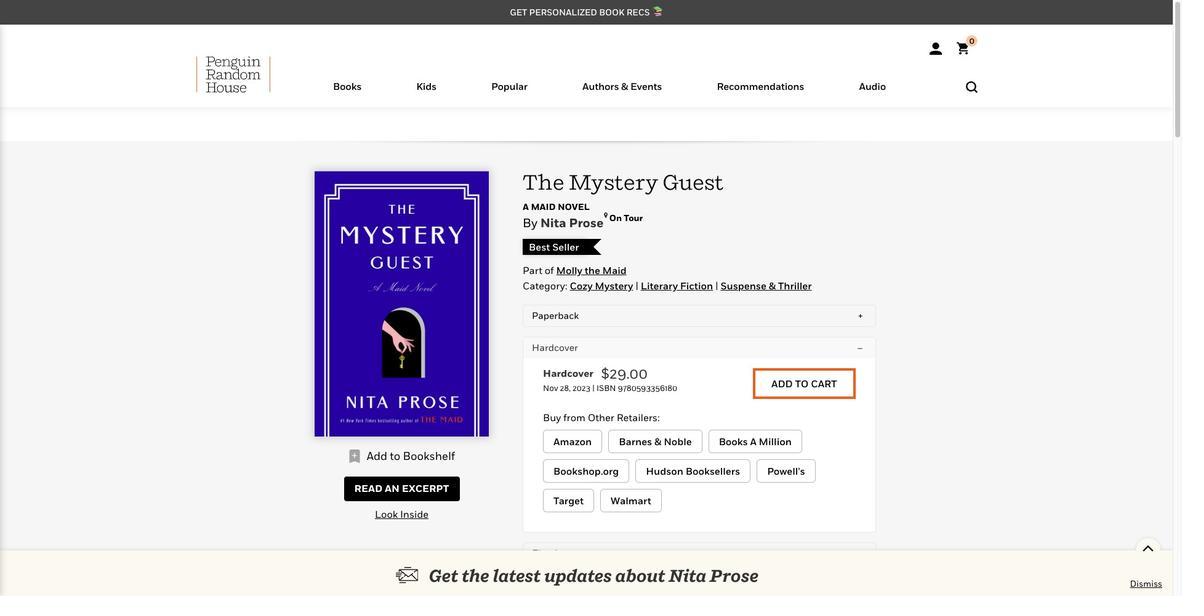 Task type: vqa. For each thing, say whether or not it's contained in the screenshot.
Novel
yes



Task type: locate. For each thing, give the bounding box(es) containing it.
1 horizontal spatial audio
[[860, 80, 886, 92]]

isbn
[[597, 383, 616, 393]]

maid up the by
[[531, 201, 556, 212]]

maid
[[531, 201, 556, 212], [603, 264, 627, 277]]

book
[[599, 7, 625, 17]]

the
[[585, 264, 600, 277], [462, 565, 490, 586]]

📚
[[652, 7, 663, 17]]

hudson
[[646, 465, 684, 477]]

bookshop.org
[[554, 465, 619, 477]]

updates
[[544, 565, 612, 586]]

1 vertical spatial books
[[719, 435, 748, 448]]

amazon link
[[543, 430, 603, 453]]

1 horizontal spatial prose
[[710, 565, 759, 586]]

0 vertical spatial mystery
[[569, 169, 659, 195]]

+
[[858, 310, 863, 321], [858, 548, 863, 559]]

to
[[795, 378, 809, 390], [390, 450, 401, 463]]

add up read
[[367, 450, 387, 463]]

audio for audio
[[860, 80, 886, 92]]

popular button
[[464, 78, 555, 107]]

powell's link
[[757, 459, 816, 483]]

0 horizontal spatial add
[[367, 450, 387, 463]]

(2)
[[560, 579, 571, 590]]

1 vertical spatial audio
[[532, 579, 558, 590]]

books for books
[[333, 80, 362, 92]]

to left cart
[[795, 378, 809, 390]]

a left million
[[751, 435, 757, 448]]

0 horizontal spatial books
[[333, 80, 362, 92]]

dismiss
[[1131, 578, 1163, 589]]

0 vertical spatial books
[[333, 80, 362, 92]]

1 vertical spatial a
[[751, 435, 757, 448]]

nov
[[543, 383, 558, 393]]

hardcover down paperback
[[532, 342, 578, 353]]

audio for audio (2)
[[532, 579, 558, 590]]

prose inside 'by nita prose on tour'
[[569, 215, 604, 230]]

2 horizontal spatial |
[[716, 280, 719, 292]]

mystery up on
[[569, 169, 659, 195]]

0 horizontal spatial a
[[523, 201, 529, 212]]

books link
[[333, 80, 362, 107]]

target
[[554, 495, 584, 507]]

books button
[[306, 78, 389, 107]]

0 horizontal spatial &
[[622, 80, 628, 92]]

2 vertical spatial &
[[655, 435, 662, 448]]

main navigation element
[[166, 56, 1007, 107]]

books for books a million
[[719, 435, 748, 448]]

& left events
[[622, 80, 628, 92]]

hardcover link
[[543, 367, 601, 383]]

+ for ebook
[[858, 548, 863, 559]]

$29.00
[[601, 365, 648, 382]]

buy
[[543, 411, 561, 424]]

books inside dropdown button
[[333, 80, 362, 92]]

0 vertical spatial the
[[585, 264, 600, 277]]

1 horizontal spatial to
[[795, 378, 809, 390]]

add left cart
[[772, 378, 793, 390]]

add to cart button
[[753, 368, 856, 399]]

molly
[[557, 264, 583, 277]]

literary fiction link
[[641, 280, 713, 292]]

mystery
[[569, 169, 659, 195], [595, 280, 633, 292]]

on
[[610, 212, 622, 223]]

0 horizontal spatial the
[[462, 565, 490, 586]]

to up the an
[[390, 450, 401, 463]]

1 horizontal spatial add
[[772, 378, 793, 390]]

a
[[523, 201, 529, 212], [751, 435, 757, 448]]

1 vertical spatial to
[[390, 450, 401, 463]]

get
[[429, 565, 459, 586]]

a inside "link"
[[751, 435, 757, 448]]

& inside popup button
[[622, 80, 628, 92]]

barnes & noble
[[619, 435, 692, 448]]

1 vertical spatial mystery
[[595, 280, 633, 292]]

0 horizontal spatial to
[[390, 450, 401, 463]]

paperback
[[532, 310, 579, 321]]

audio (2)
[[532, 579, 571, 590]]

1 horizontal spatial books
[[719, 435, 748, 448]]

0 vertical spatial audio
[[860, 80, 886, 92]]

hudson booksellers link
[[636, 459, 751, 483]]

to inside button
[[795, 378, 809, 390]]

2 + from the top
[[858, 548, 863, 559]]

bookshop.org link
[[543, 459, 630, 483]]

2 horizontal spatial &
[[769, 280, 776, 292]]

mystery inside the part of molly the maid category: cozy mystery | literary fiction | suspense & thriller
[[595, 280, 633, 292]]

add for add to bookshelf
[[367, 450, 387, 463]]

1 horizontal spatial maid
[[603, 264, 627, 277]]

& left the noble
[[655, 435, 662, 448]]

maid inside the part of molly the maid category: cozy mystery | literary fiction | suspense & thriller
[[603, 264, 627, 277]]

look inside
[[375, 508, 429, 521]]

0 horizontal spatial |
[[593, 383, 595, 393]]

1 vertical spatial +
[[858, 548, 863, 559]]

0 vertical spatial a
[[523, 201, 529, 212]]

seller
[[553, 241, 579, 253]]

1 vertical spatial maid
[[603, 264, 627, 277]]

by nita prose on tour
[[523, 212, 643, 230]]

nita down a maid novel
[[541, 215, 566, 230]]

| right 2023
[[593, 383, 595, 393]]

walmart link
[[601, 489, 662, 512]]

molly the maid link
[[557, 264, 627, 277]]

add
[[772, 378, 793, 390], [367, 450, 387, 463]]

maid up cozy mystery link
[[603, 264, 627, 277]]

recommendations button
[[690, 78, 832, 107]]

1 vertical spatial &
[[769, 280, 776, 292]]

to for cart
[[795, 378, 809, 390]]

nov 28, 2023 | isbn 9780593356180
[[543, 383, 678, 393]]

1 vertical spatial add
[[367, 450, 387, 463]]

0 vertical spatial to
[[795, 378, 809, 390]]

2023
[[573, 383, 591, 393]]

a up the by
[[523, 201, 529, 212]]

1 vertical spatial nita
[[669, 565, 707, 586]]

the mystery guest by nita prose image
[[315, 171, 489, 437]]

best seller
[[529, 241, 579, 253]]

the right the get
[[462, 565, 490, 586]]

0 horizontal spatial nita
[[541, 215, 566, 230]]

1 + from the top
[[858, 310, 863, 321]]

& for events
[[622, 80, 628, 92]]

popular
[[492, 80, 528, 92]]

audio
[[860, 80, 886, 92], [532, 579, 558, 590]]

1 horizontal spatial the
[[585, 264, 600, 277]]

| right fiction
[[716, 280, 719, 292]]

novel
[[558, 201, 590, 212]]

add inside button
[[772, 378, 793, 390]]

books inside "link"
[[719, 435, 748, 448]]

audio button
[[832, 78, 914, 107]]

1 horizontal spatial a
[[751, 435, 757, 448]]

add to bookshelf
[[367, 450, 455, 463]]

literary
[[641, 280, 678, 292]]

0 horizontal spatial maid
[[531, 201, 556, 212]]

1 horizontal spatial &
[[655, 435, 662, 448]]

books
[[333, 80, 362, 92], [719, 435, 748, 448]]

0 vertical spatial &
[[622, 80, 628, 92]]

the up cozy mystery link
[[585, 264, 600, 277]]

expand/collapse sign up banner image
[[1143, 538, 1155, 557]]

0 vertical spatial +
[[858, 310, 863, 321]]

mystery down molly the maid link
[[595, 280, 633, 292]]

nita inside 'by nita prose on tour'
[[541, 215, 566, 230]]

about
[[615, 565, 666, 586]]

| left 'literary' at the top right of the page
[[636, 280, 639, 292]]

barnes
[[619, 435, 652, 448]]

nita right about at the right bottom
[[669, 565, 707, 586]]

0 vertical spatial hardcover
[[532, 342, 578, 353]]

&
[[622, 80, 628, 92], [769, 280, 776, 292], [655, 435, 662, 448]]

audio inside dropdown button
[[860, 80, 886, 92]]

& inside the part of molly the maid category: cozy mystery | literary fiction | suspense & thriller
[[769, 280, 776, 292]]

0 horizontal spatial audio
[[532, 579, 558, 590]]

get personalized book recs 📚 link
[[510, 7, 663, 17]]

0 vertical spatial prose
[[569, 215, 604, 230]]

from
[[564, 411, 586, 424]]

0 vertical spatial add
[[772, 378, 793, 390]]

0 vertical spatial nita
[[541, 215, 566, 230]]

hardcover up 28,
[[543, 367, 594, 379]]

0 vertical spatial maid
[[531, 201, 556, 212]]

& left thriller
[[769, 280, 776, 292]]

0 horizontal spatial prose
[[569, 215, 604, 230]]



Task type: describe. For each thing, give the bounding box(es) containing it.
penguin random house image
[[196, 56, 270, 93]]

9780593356180
[[618, 383, 678, 393]]

kids link
[[417, 80, 437, 107]]

1 vertical spatial prose
[[710, 565, 759, 586]]

personalized
[[529, 7, 597, 17]]

books a million
[[719, 435, 792, 448]]

events
[[631, 80, 662, 92]]

by
[[523, 215, 538, 230]]

thriller
[[778, 280, 812, 292]]

shopping cart image
[[957, 35, 978, 55]]

cart
[[811, 378, 837, 390]]

1 vertical spatial the
[[462, 565, 490, 586]]

the mystery guest
[[523, 169, 724, 195]]

suspense & thriller link
[[721, 280, 812, 292]]

best
[[529, 241, 550, 253]]

dismiss link
[[1131, 578, 1163, 590]]

powell's
[[768, 465, 805, 477]]

suspense
[[721, 280, 767, 292]]

add for add to cart
[[772, 378, 793, 390]]

the
[[523, 169, 565, 195]]

read an excerpt link
[[344, 477, 460, 501]]

get the latest updates about nita prose
[[429, 565, 759, 586]]

part
[[523, 264, 543, 277]]

category:
[[523, 280, 568, 292]]

look
[[375, 508, 398, 521]]

hudson booksellers
[[646, 465, 740, 477]]

buy from other retailers:
[[543, 411, 660, 424]]

tour
[[624, 212, 643, 223]]

get personalized book recs 📚
[[510, 7, 663, 17]]

audio link
[[860, 80, 886, 107]]

booksellers
[[686, 465, 740, 477]]

–
[[858, 342, 863, 353]]

get
[[510, 7, 527, 17]]

authors & events
[[583, 80, 662, 92]]

28,
[[560, 383, 571, 393]]

noble
[[664, 435, 692, 448]]

authors & events button
[[555, 78, 690, 107]]

read an excerpt
[[354, 482, 449, 495]]

million
[[759, 435, 792, 448]]

amazon
[[554, 435, 592, 448]]

kids
[[417, 80, 437, 92]]

retailers:
[[617, 411, 660, 424]]

authors
[[583, 80, 619, 92]]

part of molly the maid category: cozy mystery | literary fiction | suspense & thriller
[[523, 264, 812, 292]]

cozy mystery link
[[570, 280, 633, 292]]

1 vertical spatial hardcover
[[543, 367, 594, 379]]

ebook
[[532, 548, 560, 559]]

other
[[588, 411, 615, 424]]

of
[[545, 264, 554, 277]]

sign in image
[[930, 42, 942, 55]]

bookshelf
[[403, 450, 455, 463]]

read
[[354, 482, 383, 495]]

target link
[[543, 489, 594, 512]]

kids button
[[389, 78, 464, 107]]

1 horizontal spatial |
[[636, 280, 639, 292]]

an
[[385, 482, 400, 495]]

recommendations link
[[717, 80, 805, 107]]

search image
[[966, 81, 978, 93]]

inside
[[400, 508, 429, 521]]

a maid novel
[[523, 201, 590, 212]]

books a million link
[[709, 430, 802, 453]]

the inside the part of molly the maid category: cozy mystery | literary fiction | suspense & thriller
[[585, 264, 600, 277]]

latest
[[493, 565, 541, 586]]

recs
[[627, 7, 650, 17]]

1 horizontal spatial nita
[[669, 565, 707, 586]]

fiction
[[681, 280, 713, 292]]

barnes & noble link
[[609, 430, 703, 453]]

add to cart
[[772, 378, 837, 390]]

to for bookshelf
[[390, 450, 401, 463]]

& for noble
[[655, 435, 662, 448]]

recommendations
[[717, 80, 805, 92]]

authors & events link
[[583, 80, 662, 107]]

cozy
[[570, 280, 593, 292]]

+ for paperback
[[858, 310, 863, 321]]

walmart
[[611, 495, 652, 507]]

look inside link
[[375, 508, 429, 521]]

guest
[[663, 169, 724, 195]]

excerpt
[[402, 482, 449, 495]]



